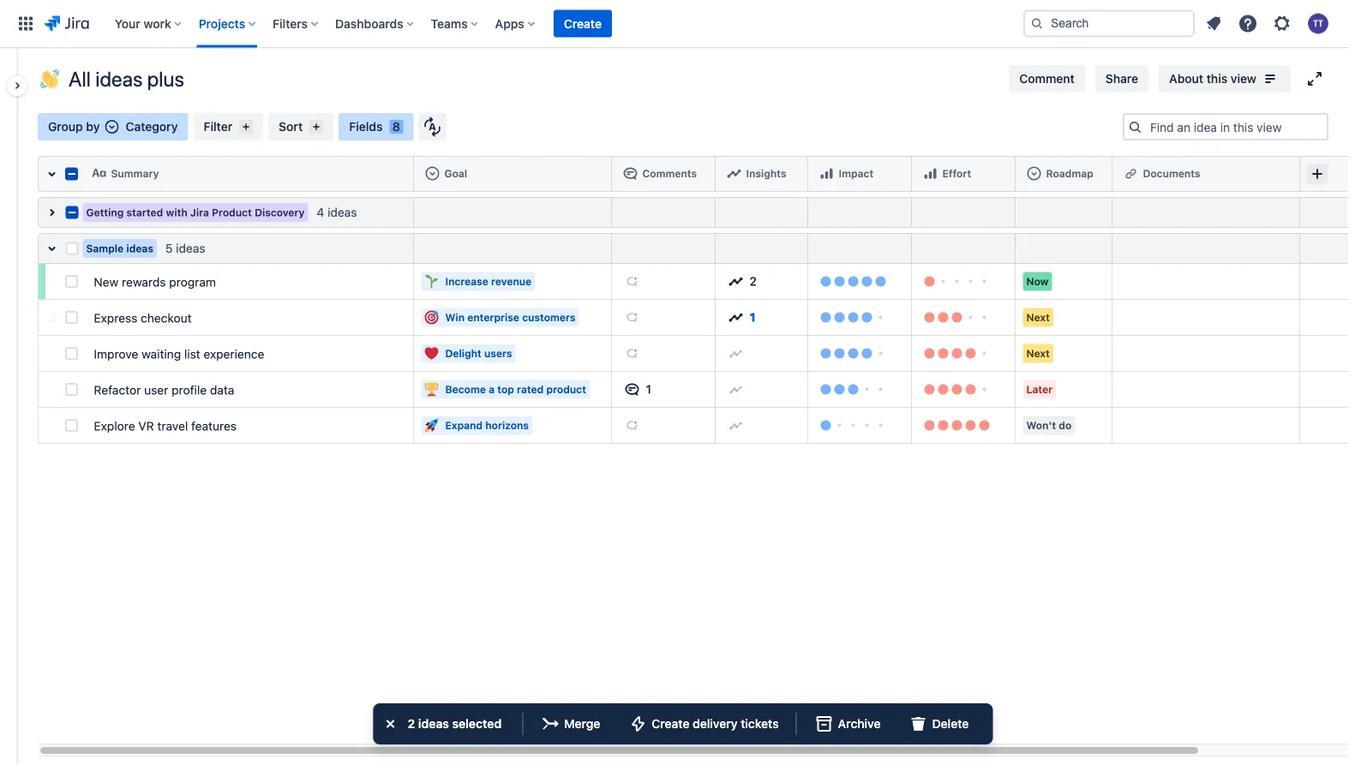 Task type: locate. For each thing, give the bounding box(es) containing it.
group by
[[48, 120, 100, 134]]

this
[[1207, 72, 1228, 86]]

1
[[750, 310, 756, 325], [646, 382, 652, 397]]

teams button
[[426, 10, 485, 37]]

0 vertical spatial 1
[[750, 310, 756, 325]]

list
[[184, 347, 200, 361]]

create right create delivery tickets "icon"
[[652, 717, 690, 732]]

0 horizontal spatial create
[[564, 16, 602, 30]]

about
[[1170, 72, 1204, 86]]

effort button
[[919, 160, 1009, 188]]

improve waiting list experience
[[94, 347, 264, 361]]

create right apps dropdown button
[[564, 16, 602, 30]]

create
[[564, 16, 602, 30], [652, 717, 690, 732]]

:rocket: image
[[425, 419, 439, 433], [425, 419, 439, 433]]

features
[[191, 419, 237, 434]]

win enterprise customers
[[446, 312, 576, 324]]

with
[[166, 207, 188, 219], [166, 207, 188, 219]]

merge button
[[530, 711, 611, 738]]

summary button
[[87, 160, 407, 188]]

insights image for 1
[[729, 311, 743, 325]]

delete
[[933, 717, 969, 732]]

getting started with jira product discovery
[[86, 207, 305, 219], [86, 207, 305, 219]]

insights image
[[729, 275, 743, 289], [729, 311, 743, 325]]

insights image
[[728, 167, 741, 180]]

your profile and settings image
[[1309, 13, 1329, 34]]

program
[[169, 275, 216, 289]]

collapse all image
[[42, 164, 62, 184]]

insights image inside 2 button
[[729, 275, 743, 289]]

projects
[[199, 16, 245, 30]]

roadmap image
[[1028, 167, 1042, 180]]

all
[[69, 67, 91, 91]]

add image
[[626, 311, 639, 325], [626, 311, 639, 325], [626, 347, 639, 361], [729, 419, 743, 433]]

discovery
[[255, 207, 305, 219], [255, 207, 305, 219]]

by
[[86, 120, 100, 134]]

product
[[212, 207, 252, 219], [212, 207, 252, 219]]

comments image
[[624, 167, 638, 180]]

1 vertical spatial 2
[[408, 717, 415, 732]]

4 ideas
[[317, 205, 357, 220], [317, 205, 357, 220]]

archive image
[[814, 714, 835, 735]]

:wave: image
[[40, 69, 59, 88]]

horizons
[[486, 420, 529, 432]]

settings image
[[1273, 13, 1293, 34]]

your
[[115, 16, 140, 30]]

roadmap
[[1047, 168, 1094, 180]]

primary element
[[10, 0, 1024, 48]]

search image
[[1031, 17, 1045, 30]]

win
[[446, 312, 465, 324]]

create button
[[554, 10, 612, 37]]

next down now
[[1027, 312, 1050, 324]]

2 inside 2 button
[[750, 274, 757, 289]]

5 ideas
[[165, 241, 205, 256]]

notifications image
[[1204, 13, 1225, 34]]

1 right comments icon
[[646, 382, 652, 397]]

expand
[[446, 420, 483, 432]]

ideas
[[95, 67, 143, 91], [328, 205, 357, 220], [328, 205, 357, 220], [176, 241, 205, 256], [126, 243, 153, 255], [418, 717, 449, 732]]

merge image
[[541, 714, 561, 735]]

0 horizontal spatial 2
[[408, 717, 415, 732]]

experience
[[204, 347, 264, 361]]

cell
[[612, 197, 716, 228], [612, 197, 716, 228], [912, 197, 1016, 228], [912, 197, 1016, 228], [1301, 197, 1350, 228], [1301, 197, 1350, 228], [1301, 233, 1350, 264], [1301, 264, 1350, 300], [1113, 300, 1301, 336], [1301, 300, 1350, 336], [1113, 336, 1301, 372], [1301, 336, 1350, 372], [1113, 372, 1301, 408], [1301, 372, 1350, 408], [1113, 408, 1301, 444], [1301, 408, 1350, 444]]

2 insights image from the top
[[729, 311, 743, 325]]

1 horizontal spatial 2
[[750, 274, 757, 289]]

2 button
[[723, 268, 801, 295]]

profile
[[172, 383, 207, 397]]

create delivery tickets
[[652, 717, 779, 732]]

top
[[498, 384, 514, 396]]

:trophy: image
[[425, 383, 439, 397], [425, 383, 439, 397]]

1 vertical spatial insights image
[[729, 311, 743, 325]]

:seedling: image
[[425, 275, 439, 289]]

delete image
[[909, 714, 929, 735]]

a
[[489, 384, 495, 396]]

refactor user profile data
[[94, 383, 235, 397]]

apps button
[[490, 10, 542, 37]]

comment button
[[1010, 65, 1086, 93]]

expand image
[[1305, 69, 1326, 89]]

0 horizontal spatial 1 button
[[619, 376, 709, 404]]

archive button
[[804, 711, 891, 738]]

1 insights image from the top
[[729, 275, 743, 289]]

teams
[[431, 16, 468, 30]]

1 down 2 button
[[750, 310, 756, 325]]

single select dropdown image
[[105, 120, 119, 134]]

about this view button
[[1160, 65, 1292, 93]]

next for express checkout
[[1027, 312, 1050, 324]]

1 vertical spatial create
[[652, 717, 690, 732]]

create inside primary element
[[564, 16, 602, 30]]

1 vertical spatial next
[[1027, 348, 1050, 360]]

0 vertical spatial 1 button
[[723, 304, 801, 331]]

1 vertical spatial 1
[[646, 382, 652, 397]]

:heart: image
[[425, 347, 439, 361]]

2 next from the top
[[1027, 348, 1050, 360]]

jira
[[190, 207, 209, 219], [190, 207, 209, 219]]

2
[[750, 274, 757, 289], [408, 717, 415, 732]]

revenue
[[491, 276, 532, 288]]

next up later
[[1027, 348, 1050, 360]]

sample ideas
[[86, 243, 153, 255]]

0 vertical spatial create
[[564, 16, 602, 30]]

waiting
[[142, 347, 181, 361]]

0 vertical spatial insights image
[[729, 275, 743, 289]]

customers
[[522, 312, 576, 324]]

getting
[[86, 207, 124, 219], [86, 207, 124, 219]]

1 next from the top
[[1027, 312, 1050, 324]]

hyperlink image
[[1125, 167, 1138, 180]]

explore
[[94, 419, 135, 434]]

1 horizontal spatial create
[[652, 717, 690, 732]]

1 horizontal spatial 1 button
[[723, 304, 801, 331]]

add image
[[626, 275, 639, 289], [626, 275, 639, 289], [626, 347, 639, 361], [729, 347, 743, 361], [729, 383, 743, 397], [626, 419, 639, 433], [626, 419, 639, 433]]

expand horizons
[[446, 420, 529, 432]]

selected
[[452, 717, 502, 732]]

0 vertical spatial 2
[[750, 274, 757, 289]]

jira image
[[45, 13, 89, 34], [45, 13, 89, 34]]

impact button
[[815, 160, 905, 188]]

your work button
[[110, 10, 188, 37]]

0 horizontal spatial 1
[[646, 382, 652, 397]]

Search field
[[1024, 10, 1196, 37]]

banner
[[0, 0, 1350, 48]]

1 horizontal spatial 1
[[750, 310, 756, 325]]

0 vertical spatial next
[[1027, 312, 1050, 324]]

new rewards program
[[94, 275, 216, 289]]

effort
[[943, 168, 972, 180]]



Task type: describe. For each thing, give the bounding box(es) containing it.
autosave is enabled image
[[424, 117, 441, 137]]

impact
[[839, 168, 874, 180]]

sort button
[[269, 113, 334, 141]]

increase
[[446, 276, 489, 288]]

share
[[1106, 72, 1139, 86]]

users
[[485, 348, 512, 360]]

user
[[144, 383, 168, 397]]

show description image
[[1261, 69, 1281, 89]]

view
[[1231, 72, 1257, 86]]

improve
[[94, 347, 138, 361]]

vr
[[138, 419, 154, 434]]

create delivery tickets button
[[618, 711, 790, 738]]

about this view
[[1170, 72, 1257, 86]]

express
[[94, 311, 137, 325]]

fields
[[349, 120, 383, 134]]

express checkout
[[94, 311, 192, 325]]

sample
[[86, 243, 124, 255]]

impact image
[[820, 167, 834, 180]]

comment
[[1020, 72, 1075, 86]]

now
[[1027, 276, 1049, 288]]

tickets
[[741, 717, 779, 732]]

filter button
[[193, 113, 263, 141]]

become
[[446, 384, 486, 396]]

appswitcher icon image
[[15, 13, 36, 34]]

roadmap button
[[1023, 160, 1106, 188]]

comments image
[[626, 383, 639, 397]]

delight users
[[446, 348, 512, 360]]

won't do
[[1027, 420, 1072, 432]]

dashboards button
[[330, 10, 421, 37]]

create for create
[[564, 16, 602, 30]]

insights
[[747, 168, 787, 180]]

new
[[94, 275, 119, 289]]

goal
[[445, 168, 468, 180]]

2 for 2
[[750, 274, 757, 289]]

do
[[1059, 420, 1072, 432]]

effort image
[[924, 167, 938, 180]]

Find an idea in this view field
[[1146, 115, 1328, 139]]

delight
[[446, 348, 482, 360]]

rated
[[517, 384, 544, 396]]

data
[[210, 383, 235, 397]]

merge
[[565, 717, 601, 732]]

documents
[[1144, 168, 1201, 180]]

work
[[144, 16, 171, 30]]

share button
[[1096, 65, 1149, 93]]

projects button
[[194, 10, 263, 37]]

dashboards
[[335, 16, 404, 30]]

documents button
[[1120, 160, 1294, 188]]

later
[[1027, 384, 1053, 396]]

plus
[[147, 67, 184, 91]]

travel
[[157, 419, 188, 434]]

delete button
[[898, 711, 980, 738]]

checkout
[[141, 311, 192, 325]]

:heart: image
[[425, 347, 439, 361]]

help image
[[1238, 13, 1259, 34]]

2 ideas selected
[[408, 717, 502, 732]]

your work
[[115, 16, 171, 30]]

summary image
[[92, 167, 106, 180]]

sort
[[279, 120, 303, 134]]

comments
[[643, 168, 697, 180]]

archive
[[838, 717, 881, 732]]

category
[[126, 120, 178, 134]]

create delivery tickets image
[[628, 714, 649, 735]]

next for improve waiting list experience
[[1027, 348, 1050, 360]]

refactor
[[94, 383, 141, 397]]

enterprise
[[468, 312, 520, 324]]

polaris common.ui.field config.add.add more.icon image
[[1308, 164, 1328, 184]]

all ideas plus
[[69, 67, 184, 91]]

filters
[[273, 16, 308, 30]]

create for create delivery tickets
[[652, 717, 690, 732]]

rewards
[[122, 275, 166, 289]]

insights image for 2
[[729, 275, 743, 289]]

product
[[547, 384, 587, 396]]

won't
[[1027, 420, 1057, 432]]

explore vr travel features
[[94, 419, 237, 434]]

filter
[[204, 120, 233, 134]]

filters button
[[268, 10, 325, 37]]

goal button
[[421, 160, 605, 188]]

close image
[[381, 714, 401, 735]]

1 vertical spatial 1 button
[[619, 376, 709, 404]]

goal image
[[426, 167, 440, 180]]

insights button
[[723, 160, 801, 188]]

banner containing your work
[[0, 0, 1350, 48]]

current project sidebar image
[[0, 69, 38, 103]]

2 for 2 ideas selected
[[408, 717, 415, 732]]

comments button
[[619, 160, 709, 188]]

:wave: image
[[40, 69, 59, 88]]

:seedling: image
[[425, 275, 439, 289]]

delivery
[[693, 717, 738, 732]]

:dart: image
[[425, 311, 439, 325]]

:dart: image
[[425, 311, 439, 325]]

8
[[393, 120, 400, 134]]

summary
[[111, 168, 159, 180]]



Task type: vqa. For each thing, say whether or not it's contained in the screenshot.
data
yes



